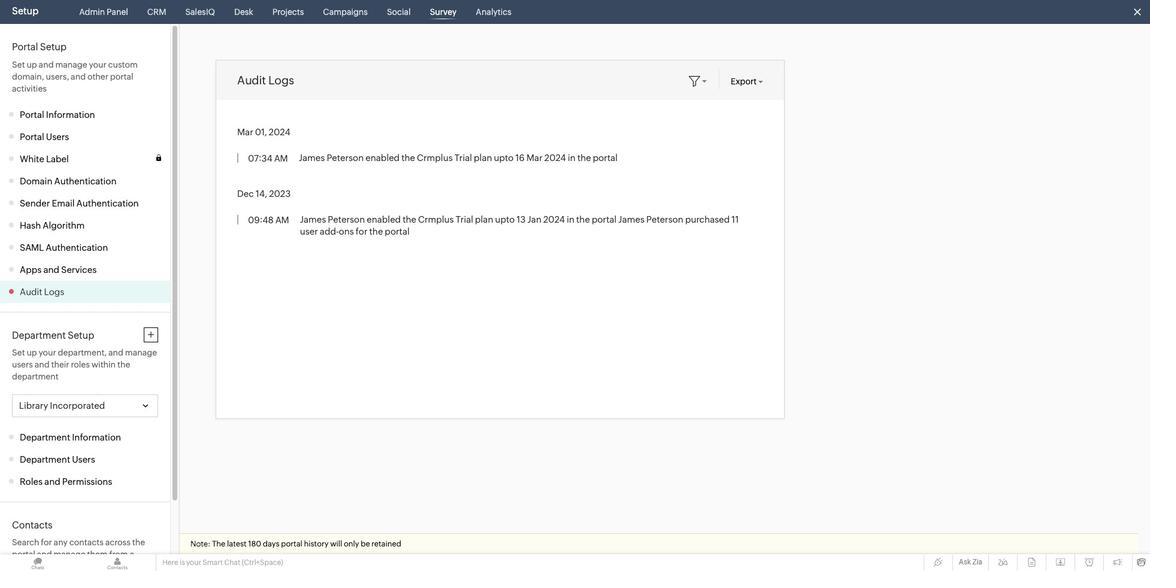 Task type: describe. For each thing, give the bounding box(es) containing it.
admin panel
[[79, 7, 128, 17]]

crm link
[[143, 0, 171, 24]]

chats image
[[0, 555, 76, 572]]

salesiq
[[185, 7, 215, 17]]

is
[[180, 559, 185, 568]]

crm
[[147, 7, 166, 17]]

survey
[[430, 7, 457, 17]]

here
[[162, 559, 178, 568]]

admin panel link
[[75, 0, 133, 24]]

projects
[[273, 7, 304, 17]]

survey link
[[425, 0, 462, 24]]

smart
[[203, 559, 223, 568]]

setup
[[12, 5, 39, 17]]

ask
[[960, 559, 972, 567]]

campaigns link
[[319, 0, 373, 24]]

here is your smart chat (ctrl+space)
[[162, 559, 283, 568]]

admin
[[79, 7, 105, 17]]

contacts image
[[80, 555, 155, 572]]

analytics
[[476, 7, 512, 17]]



Task type: locate. For each thing, give the bounding box(es) containing it.
panel
[[107, 7, 128, 17]]

chat
[[224, 559, 240, 568]]

projects link
[[268, 0, 309, 24]]

desk link
[[230, 0, 258, 24]]

your
[[186, 559, 201, 568]]

social
[[387, 7, 411, 17]]

campaigns
[[323, 7, 368, 17]]

(ctrl+space)
[[242, 559, 283, 568]]

zia
[[973, 559, 983, 567]]

analytics link
[[471, 0, 517, 24]]

desk
[[234, 7, 253, 17]]

salesiq link
[[181, 0, 220, 24]]

social link
[[382, 0, 416, 24]]

ask zia
[[960, 559, 983, 567]]



